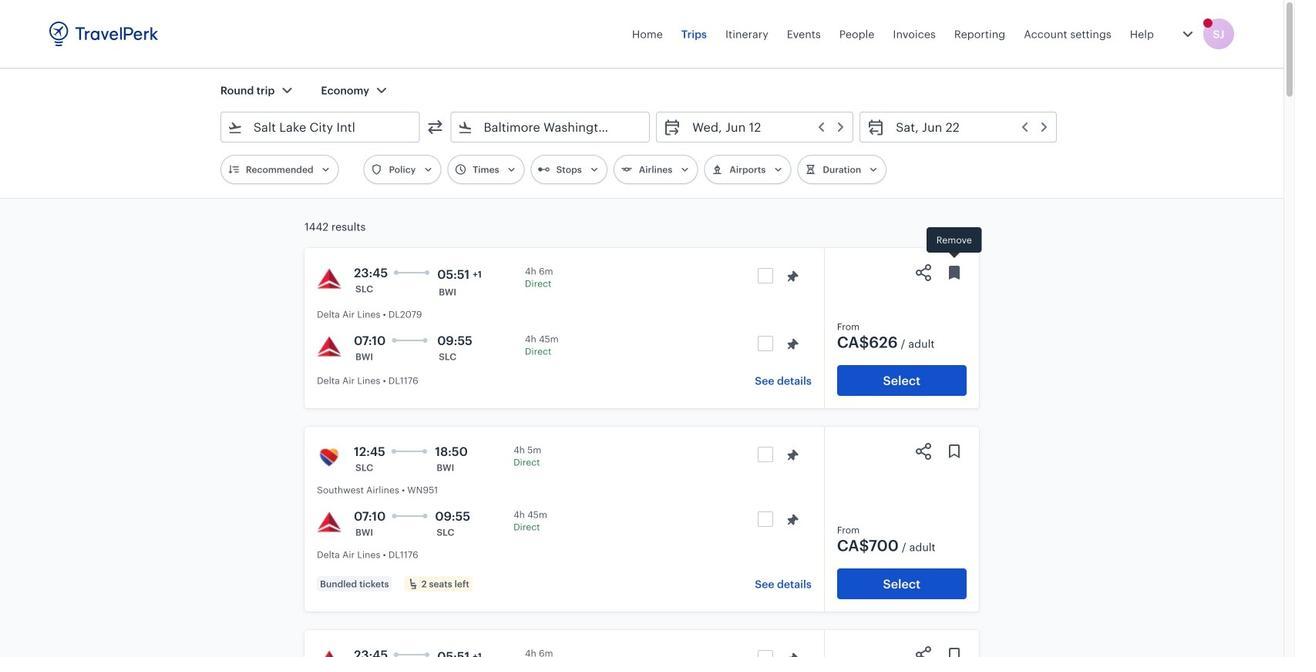 Task type: vqa. For each thing, say whether or not it's contained in the screenshot.
Return text box
no



Task type: describe. For each thing, give the bounding box(es) containing it.
Depart field
[[682, 115, 847, 140]]

1 delta air lines image from the top
[[317, 267, 342, 292]]

Return field
[[886, 115, 1051, 140]]

From search field
[[243, 115, 399, 140]]



Task type: locate. For each thing, give the bounding box(es) containing it.
1 vertical spatial delta air lines image
[[317, 335, 342, 359]]

1 delta air lines image from the top
[[317, 511, 342, 535]]

2 delta air lines image from the top
[[317, 649, 342, 658]]

2 delta air lines image from the top
[[317, 335, 342, 359]]

delta air lines image
[[317, 511, 342, 535], [317, 649, 342, 658]]

1 vertical spatial delta air lines image
[[317, 649, 342, 658]]

0 vertical spatial delta air lines image
[[317, 511, 342, 535]]

delta air lines image
[[317, 267, 342, 292], [317, 335, 342, 359]]

tooltip
[[927, 228, 982, 261]]

0 vertical spatial delta air lines image
[[317, 267, 342, 292]]

southwest airlines image
[[317, 446, 342, 471]]

To search field
[[473, 115, 630, 140]]



